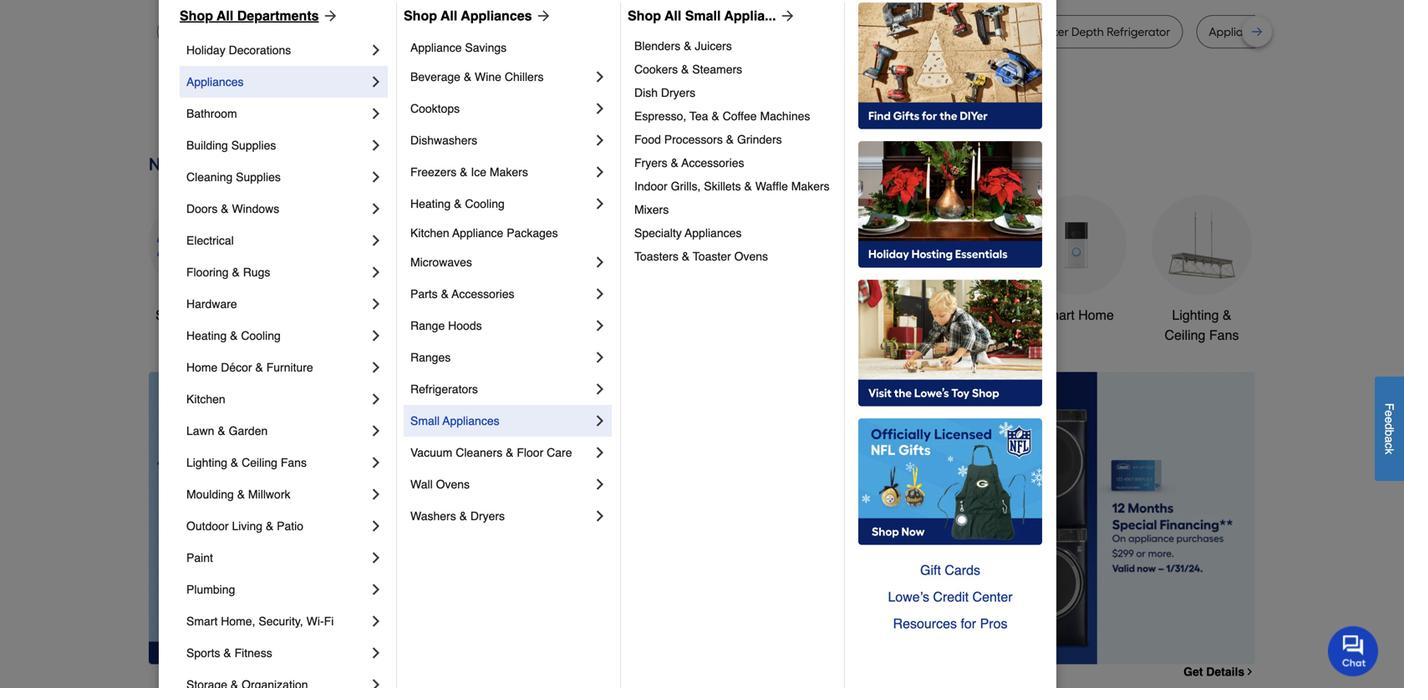 Task type: locate. For each thing, give the bounding box(es) containing it.
1 horizontal spatial bathroom
[[922, 308, 980, 323]]

tools down parts & accessories
[[434, 308, 465, 323]]

refrigerator for french door refrigerator
[[616, 25, 679, 39]]

dryers inside washers & dryers 'link'
[[471, 510, 505, 523]]

0 horizontal spatial accessories
[[452, 288, 515, 301]]

chevron right image for the small appliances link
[[592, 413, 609, 430]]

0 horizontal spatial lighting & ceiling fans
[[186, 456, 307, 470]]

0 vertical spatial arrow right image
[[319, 8, 339, 24]]

appliance down ge profile refrigerator
[[410, 41, 462, 54]]

shop all appliances
[[404, 8, 532, 23]]

chevron right image for the 'plumbing' link in the bottom of the page
[[368, 582, 385, 599]]

arrow right image inside shop all departments link
[[319, 8, 339, 24]]

1 vertical spatial small
[[410, 415, 440, 428]]

1 horizontal spatial cooling
[[465, 197, 505, 211]]

windows
[[232, 202, 279, 216]]

accessories up range hoods link
[[452, 288, 515, 301]]

1 vertical spatial heating & cooling
[[186, 329, 281, 343]]

0 vertical spatial makers
[[490, 166, 528, 179]]

heating & cooling
[[410, 197, 505, 211], [186, 329, 281, 343]]

arrow right image
[[532, 8, 552, 24], [776, 8, 796, 24]]

0 horizontal spatial smart
[[186, 615, 218, 629]]

0 vertical spatial accessories
[[682, 156, 744, 170]]

plumbing
[[186, 584, 235, 597]]

outdoor living & patio link
[[186, 511, 368, 543]]

1 vertical spatial ovens
[[436, 478, 470, 492]]

sports & fitness
[[186, 647, 272, 660]]

shop
[[180, 8, 213, 23], [404, 8, 437, 23], [628, 8, 661, 23]]

refrigerators link
[[410, 374, 592, 405]]

2 tools from the left
[[830, 308, 861, 323]]

1 horizontal spatial smart
[[1039, 308, 1075, 323]]

applia...
[[724, 8, 776, 23]]

1 horizontal spatial lighting & ceiling fans
[[1165, 308, 1239, 343]]

chevron right image for lawn & garden link
[[368, 423, 385, 440]]

0 horizontal spatial shop
[[180, 8, 213, 23]]

appliances down holiday
[[186, 75, 244, 89]]

appliances inside the small appliances link
[[443, 415, 500, 428]]

lowe's credit center link
[[859, 584, 1042, 611]]

1 vertical spatial outdoor
[[186, 520, 229, 533]]

0 horizontal spatial bathroom
[[186, 107, 237, 120]]

chevron right image for electrical link
[[368, 232, 385, 249]]

appliances up 'savings'
[[461, 8, 532, 23]]

e up d
[[1383, 411, 1397, 417]]

supplies for cleaning supplies
[[236, 171, 281, 184]]

garden
[[229, 425, 268, 438]]

0 vertical spatial lighting
[[1172, 308, 1219, 323]]

chevron right image for the smart home, security, wi-fi "link"
[[368, 614, 385, 630]]

resources
[[893, 617, 957, 632]]

0 vertical spatial ceiling
[[1165, 328, 1206, 343]]

0 horizontal spatial fans
[[281, 456, 307, 470]]

1 vertical spatial lighting & ceiling fans
[[186, 456, 307, 470]]

decorations
[[229, 43, 291, 57], [539, 328, 611, 343]]

ranges
[[410, 351, 451, 364]]

1 horizontal spatial makers
[[791, 180, 830, 193]]

arrow right image up french
[[532, 8, 552, 24]]

shop inside shop all small applia... 'link'
[[628, 8, 661, 23]]

savings
[[465, 41, 507, 54]]

deals
[[208, 308, 242, 323]]

accessories for parts & accessories
[[452, 288, 515, 301]]

heating & cooling link up furniture on the bottom left
[[186, 320, 368, 352]]

wine
[[475, 70, 502, 84]]

heating down freezers on the top of the page
[[410, 197, 451, 211]]

2 e from the top
[[1383, 417, 1397, 424]]

shop
[[155, 308, 187, 323]]

makers right the waffle
[[791, 180, 830, 193]]

0 vertical spatial home
[[1079, 308, 1114, 323]]

1 horizontal spatial accessories
[[682, 156, 744, 170]]

small appliances
[[410, 415, 500, 428]]

1 horizontal spatial arrow right image
[[1225, 519, 1241, 535]]

range hoods link
[[410, 310, 592, 342]]

0 vertical spatial supplies
[[231, 139, 276, 152]]

cookers
[[635, 63, 678, 76]]

0 vertical spatial heating
[[410, 197, 451, 211]]

1 vertical spatial dryers
[[471, 510, 505, 523]]

0 horizontal spatial kitchen
[[186, 393, 225, 406]]

f e e d b a c k
[[1383, 403, 1397, 455]]

0 horizontal spatial ge
[[392, 25, 408, 39]]

1 vertical spatial kitchen
[[186, 393, 225, 406]]

0 horizontal spatial refrigerator
[[446, 25, 510, 39]]

sports
[[186, 647, 220, 660]]

makers inside 'link'
[[791, 180, 830, 193]]

cooling up kitchen appliance packages
[[465, 197, 505, 211]]

2 profile from the left
[[854, 25, 887, 39]]

1 horizontal spatial lighting & ceiling fans link
[[1152, 195, 1252, 346]]

1 profile from the left
[[411, 25, 444, 39]]

chevron right image for hardware
[[368, 296, 385, 313]]

appliance savings link
[[410, 34, 609, 61]]

0 vertical spatial smart
[[1039, 308, 1075, 323]]

chevron right image for refrigerators
[[592, 381, 609, 398]]

cooling up home décor & furniture in the left bottom of the page
[[241, 329, 281, 343]]

ceiling
[[1165, 328, 1206, 343], [242, 456, 278, 470]]

appliances up cleaners
[[443, 415, 500, 428]]

bathroom link
[[186, 98, 368, 130], [901, 195, 1002, 326]]

0 horizontal spatial outdoor
[[186, 520, 229, 533]]

1 vertical spatial smart
[[186, 615, 218, 629]]

equipment
[[794, 328, 858, 343]]

heating down 'shop all deals'
[[186, 329, 227, 343]]

chevron right image for parts & accessories
[[592, 286, 609, 303]]

center
[[973, 590, 1013, 605]]

ovens down 'specialty appliances' link
[[734, 250, 768, 263]]

profile for ge profile
[[854, 25, 887, 39]]

1 horizontal spatial refrigerator
[[616, 25, 679, 39]]

shop all departments
[[180, 8, 319, 23]]

profile for ge profile refrigerator
[[411, 25, 444, 39]]

shop inside shop all appliances link
[[404, 8, 437, 23]]

1 horizontal spatial ceiling
[[1165, 328, 1206, 343]]

chevron right image
[[368, 137, 385, 154], [592, 164, 609, 181], [368, 169, 385, 186], [592, 254, 609, 271], [368, 264, 385, 281], [592, 286, 609, 303], [368, 296, 385, 313], [592, 318, 609, 334], [592, 381, 609, 398], [368, 455, 385, 471], [592, 477, 609, 493], [368, 487, 385, 503]]

outdoor for outdoor living & patio
[[186, 520, 229, 533]]

espresso,
[[635, 110, 687, 123]]

0 horizontal spatial heating & cooling link
[[186, 320, 368, 352]]

0 vertical spatial decorations
[[229, 43, 291, 57]]

hoods
[[448, 319, 482, 333]]

pros
[[980, 617, 1008, 632]]

heating & cooling down the deals
[[186, 329, 281, 343]]

2 refrigerator from the left
[[616, 25, 679, 39]]

decorations down shop all departments link
[[229, 43, 291, 57]]

accessories down "food processors & grinders"
[[682, 156, 744, 170]]

0 horizontal spatial dryers
[[471, 510, 505, 523]]

1 horizontal spatial ovens
[[734, 250, 768, 263]]

outdoor inside the outdoor tools & equipment
[[778, 308, 826, 323]]

0 horizontal spatial makers
[[490, 166, 528, 179]]

0 horizontal spatial ovens
[[436, 478, 470, 492]]

refrigerator up blenders
[[616, 25, 679, 39]]

decorations down christmas
[[539, 328, 611, 343]]

kitchen up microwaves
[[410, 227, 450, 240]]

arrow left image
[[460, 519, 477, 535]]

0 vertical spatial dryers
[[661, 86, 696, 99]]

0 horizontal spatial profile
[[411, 25, 444, 39]]

0 horizontal spatial ceiling
[[242, 456, 278, 470]]

0 vertical spatial lighting & ceiling fans link
[[1152, 195, 1252, 346]]

supplies up windows
[[236, 171, 281, 184]]

0 horizontal spatial decorations
[[229, 43, 291, 57]]

1 horizontal spatial decorations
[[539, 328, 611, 343]]

chevron right image for left the heating & cooling link
[[368, 328, 385, 344]]

3 shop from the left
[[628, 8, 661, 23]]

1 horizontal spatial dryers
[[661, 86, 696, 99]]

1 horizontal spatial outdoor
[[778, 308, 826, 323]]

1 horizontal spatial small
[[685, 8, 721, 23]]

heating & cooling link
[[410, 188, 592, 220], [186, 320, 368, 352]]

food processors & grinders
[[635, 133, 782, 146]]

e
[[1383, 411, 1397, 417], [1383, 417, 1397, 424]]

1 tools from the left
[[434, 308, 465, 323]]

ge
[[392, 25, 408, 39], [836, 25, 851, 39]]

kitchen
[[410, 227, 450, 240], [186, 393, 225, 406]]

freezers
[[410, 166, 457, 179]]

cooktops
[[410, 102, 460, 115]]

supplies up cleaning supplies
[[231, 139, 276, 152]]

2 arrow right image from the left
[[776, 8, 796, 24]]

arrow right image
[[319, 8, 339, 24], [1225, 519, 1241, 535]]

shop up ge profile refrigerator
[[404, 8, 437, 23]]

juicers
[[695, 39, 732, 53]]

1 horizontal spatial home
[[1079, 308, 1114, 323]]

small down recommended searches for you 'heading'
[[685, 8, 721, 23]]

all for departments
[[217, 8, 233, 23]]

1 ge from the left
[[392, 25, 408, 39]]

kitchen up lawn at the left bottom
[[186, 393, 225, 406]]

heating
[[410, 197, 451, 211], [186, 329, 227, 343]]

chevron right image for appliances link
[[368, 74, 385, 90]]

chevron right image inside 'get details' link
[[1245, 667, 1256, 678]]

tools inside "link"
[[434, 308, 465, 323]]

dish dryers link
[[635, 81, 833, 104]]

tools up the equipment
[[830, 308, 861, 323]]

appliances up toaster
[[685, 227, 742, 240]]

0 horizontal spatial home
[[186, 361, 218, 375]]

chevron right image
[[368, 42, 385, 59], [592, 69, 609, 85], [368, 74, 385, 90], [592, 100, 609, 117], [368, 105, 385, 122], [592, 132, 609, 149], [592, 196, 609, 212], [368, 201, 385, 217], [368, 232, 385, 249], [368, 328, 385, 344], [592, 349, 609, 366], [368, 359, 385, 376], [368, 391, 385, 408], [592, 413, 609, 430], [368, 423, 385, 440], [592, 445, 609, 461], [592, 508, 609, 525], [368, 518, 385, 535], [368, 550, 385, 567], [368, 582, 385, 599], [368, 614, 385, 630], [368, 645, 385, 662], [1245, 667, 1256, 678], [368, 677, 385, 689]]

makers right ice
[[490, 166, 528, 179]]

1 vertical spatial heating
[[186, 329, 227, 343]]

chevron right image for washers & dryers 'link' at the left bottom of page
[[592, 508, 609, 525]]

arrow right image inside shop all small applia... 'link'
[[776, 8, 796, 24]]

shop up blenders
[[628, 8, 661, 23]]

decorations for holiday
[[229, 43, 291, 57]]

holiday hosting essentials. image
[[859, 141, 1042, 268]]

2 shop from the left
[[404, 8, 437, 23]]

appliances inside appliances link
[[186, 75, 244, 89]]

all up ge profile refrigerator
[[441, 8, 458, 23]]

0 vertical spatial fans
[[1210, 328, 1239, 343]]

0 horizontal spatial lighting & ceiling fans link
[[186, 447, 368, 479]]

dryers down cookers & steamers
[[661, 86, 696, 99]]

refrigerator for ge profile refrigerator
[[446, 25, 510, 39]]

1 vertical spatial supplies
[[236, 171, 281, 184]]

0 horizontal spatial arrow right image
[[532, 8, 552, 24]]

appliance up microwaves 'link'
[[452, 227, 504, 240]]

shop up holiday
[[180, 8, 213, 23]]

cooling
[[465, 197, 505, 211], [241, 329, 281, 343]]

outdoor for outdoor tools & equipment
[[778, 308, 826, 323]]

building supplies
[[186, 139, 276, 152]]

0 horizontal spatial heating & cooling
[[186, 329, 281, 343]]

appliance package
[[1209, 25, 1312, 39]]

0 vertical spatial lighting & ceiling fans
[[1165, 308, 1239, 343]]

all for appliances
[[441, 8, 458, 23]]

kitchen for kitchen
[[186, 393, 225, 406]]

outdoor up the equipment
[[778, 308, 826, 323]]

1 vertical spatial bathroom link
[[901, 195, 1002, 326]]

processors
[[664, 133, 723, 146]]

arrow right image inside shop all appliances link
[[532, 8, 552, 24]]

furniture
[[266, 361, 313, 375]]

0 vertical spatial heating & cooling
[[410, 197, 505, 211]]

dishwashers link
[[410, 125, 592, 156]]

1 horizontal spatial arrow right image
[[776, 8, 796, 24]]

0 horizontal spatial bathroom link
[[186, 98, 368, 130]]

& inside "link"
[[237, 488, 245, 502]]

f e e d b a c k button
[[1375, 377, 1404, 481]]

1 horizontal spatial heating
[[410, 197, 451, 211]]

k
[[1383, 449, 1397, 455]]

shop all deals link
[[149, 195, 249, 326]]

all up blenders & juicers
[[665, 8, 682, 23]]

shop inside shop all departments link
[[180, 8, 213, 23]]

range
[[410, 319, 445, 333]]

& inside the outdoor tools & equipment
[[865, 308, 874, 323]]

smart inside "link"
[[186, 615, 218, 629]]

refrigerator up 'savings'
[[446, 25, 510, 39]]

1 arrow right image from the left
[[532, 8, 552, 24]]

chevron right image for cleaning supplies
[[368, 169, 385, 186]]

all up the "holiday decorations"
[[217, 8, 233, 23]]

appliances inside 'specialty appliances' link
[[685, 227, 742, 240]]

chevron right image for outdoor living & patio link
[[368, 518, 385, 535]]

0 horizontal spatial arrow right image
[[319, 8, 339, 24]]

1 horizontal spatial kitchen
[[410, 227, 450, 240]]

1 vertical spatial home
[[186, 361, 218, 375]]

electrical link
[[186, 225, 368, 257]]

shop all small applia... link
[[628, 6, 796, 26]]

0 vertical spatial cooling
[[465, 197, 505, 211]]

shop these last-minute gifts. $99 or less. quantities are limited and won't last. image
[[149, 372, 419, 665]]

holiday
[[186, 43, 225, 57]]

0 vertical spatial appliance
[[410, 41, 462, 54]]

ovens right "wall"
[[436, 478, 470, 492]]

0 horizontal spatial tools
[[434, 308, 465, 323]]

0 vertical spatial bathroom
[[186, 107, 237, 120]]

1 vertical spatial heating & cooling link
[[186, 320, 368, 352]]

0 vertical spatial outdoor
[[778, 308, 826, 323]]

1 horizontal spatial shop
[[404, 8, 437, 23]]

lowe's wishes you and your family a happy hanukkah. image
[[149, 92, 1256, 134]]

lawn
[[186, 425, 214, 438]]

for
[[961, 617, 977, 632]]

1 horizontal spatial bathroom link
[[901, 195, 1002, 326]]

0 vertical spatial kitchen
[[410, 227, 450, 240]]

cleaning supplies link
[[186, 161, 368, 193]]

shop for shop all appliances
[[404, 8, 437, 23]]

0 vertical spatial small
[[685, 8, 721, 23]]

chevron right image for range hoods
[[592, 318, 609, 334]]

2 ge from the left
[[836, 25, 851, 39]]

all right shop
[[190, 308, 205, 323]]

1 vertical spatial cooling
[[241, 329, 281, 343]]

heating & cooling down freezers & ice makers
[[410, 197, 505, 211]]

chat invite button image
[[1328, 626, 1379, 677]]

all inside 'link'
[[665, 8, 682, 23]]

0 horizontal spatial cooling
[[241, 329, 281, 343]]

washers & dryers link
[[410, 501, 592, 533]]

shop for shop all small applia...
[[628, 8, 661, 23]]

outdoor down moulding
[[186, 520, 229, 533]]

1 refrigerator from the left
[[446, 25, 510, 39]]

chevron right image for beverage & wine chillers link
[[592, 69, 609, 85]]

arrow right image up blenders & juicers link
[[776, 8, 796, 24]]

dishwasher
[[926, 25, 987, 39]]

holiday decorations link
[[186, 34, 368, 66]]

appliance
[[1209, 25, 1263, 39]]

building supplies link
[[186, 130, 368, 161]]

dryers
[[661, 86, 696, 99], [471, 510, 505, 523]]

1 vertical spatial lighting & ceiling fans link
[[186, 447, 368, 479]]

new deals every day during 25 days of deals image
[[149, 150, 1256, 179]]

0 vertical spatial heating & cooling link
[[410, 188, 592, 220]]

chevron right image for dishwashers link
[[592, 132, 609, 149]]

dryers down "wall ovens" link
[[471, 510, 505, 523]]

heating & cooling link up kitchen appliance packages
[[410, 188, 592, 220]]

french door refrigerator
[[548, 25, 679, 39]]

3 refrigerator from the left
[[1107, 25, 1171, 39]]

1 horizontal spatial profile
[[854, 25, 887, 39]]

small up vacuum at the left bottom
[[410, 415, 440, 428]]

smart for smart home, security, wi-fi
[[186, 615, 218, 629]]

0 vertical spatial ovens
[[734, 250, 768, 263]]

refrigerator right the depth
[[1107, 25, 1171, 39]]

2 horizontal spatial shop
[[628, 8, 661, 23]]

fitness
[[235, 647, 272, 660]]

lighting & ceiling fans link
[[1152, 195, 1252, 346], [186, 447, 368, 479]]

1 vertical spatial accessories
[[452, 288, 515, 301]]

chevron right image for wall ovens
[[592, 477, 609, 493]]

e up 'b'
[[1383, 417, 1397, 424]]

ge for ge profile refrigerator
[[392, 25, 408, 39]]

1 horizontal spatial heating & cooling
[[410, 197, 505, 211]]

outdoor tools & equipment link
[[776, 195, 876, 346]]

fryers & accessories
[[635, 156, 744, 170]]

packages
[[507, 227, 558, 240]]

1 horizontal spatial tools
[[830, 308, 861, 323]]

tea
[[690, 110, 708, 123]]

1 shop from the left
[[180, 8, 213, 23]]



Task type: vqa. For each thing, say whether or not it's contained in the screenshot.
right Sink
no



Task type: describe. For each thing, give the bounding box(es) containing it.
visit the lowe's toy shop. image
[[859, 280, 1042, 407]]

cleaners
[[456, 446, 503, 460]]

ge profile
[[836, 25, 887, 39]]

microwaves
[[410, 256, 472, 269]]

décor
[[221, 361, 252, 375]]

1 horizontal spatial fans
[[1210, 328, 1239, 343]]

1 vertical spatial fans
[[281, 456, 307, 470]]

living
[[232, 520, 263, 533]]

parts & accessories
[[410, 288, 515, 301]]

paint
[[186, 552, 213, 565]]

chevron right image for cooktops link
[[592, 100, 609, 117]]

care
[[547, 446, 572, 460]]

gift cards link
[[859, 558, 1042, 584]]

credit
[[933, 590, 969, 605]]

ge for ge profile
[[836, 25, 851, 39]]

resources for pros
[[893, 617, 1008, 632]]

chevron right image for flooring & rugs
[[368, 264, 385, 281]]

food processors & grinders link
[[635, 128, 833, 151]]

1 vertical spatial bathroom
[[922, 308, 980, 323]]

decorations for christmas
[[539, 328, 611, 343]]

chevron right image for the heating & cooling link to the right
[[592, 196, 609, 212]]

chevron right image for ranges link
[[592, 349, 609, 366]]

beverage & wine chillers link
[[410, 61, 592, 93]]

home décor & furniture link
[[186, 352, 368, 384]]

chevron right image for building supplies
[[368, 137, 385, 154]]

chevron right image for kitchen link
[[368, 391, 385, 408]]

doors & windows link
[[186, 193, 368, 225]]

lawn & garden
[[186, 425, 268, 438]]

plumbing link
[[186, 574, 368, 606]]

indoor grills, skillets & waffle makers
[[635, 180, 830, 193]]

millwork
[[248, 488, 290, 502]]

shop all appliances link
[[404, 6, 552, 26]]

cards
[[945, 563, 981, 579]]

scroll to item #2 image
[[809, 635, 849, 641]]

supplies for building supplies
[[231, 139, 276, 152]]

appliance savings
[[410, 41, 507, 54]]

1 e from the top
[[1383, 411, 1397, 417]]

lowe's credit center
[[888, 590, 1013, 605]]

chevron right image for the sports & fitness link
[[368, 645, 385, 662]]

all for deals
[[190, 308, 205, 323]]

smart home, security, wi-fi link
[[186, 606, 368, 638]]

christmas decorations
[[539, 308, 611, 343]]

tools inside the outdoor tools & equipment
[[830, 308, 861, 323]]

flooring & rugs
[[186, 266, 270, 279]]

smart for smart home
[[1039, 308, 1075, 323]]

ice
[[471, 166, 487, 179]]

blenders & juicers
[[635, 39, 732, 53]]

chevron right image for home décor & furniture link
[[368, 359, 385, 376]]

cooling for the heating & cooling link to the right
[[465, 197, 505, 211]]

moulding
[[186, 488, 234, 502]]

espresso, tea & coffee machines link
[[635, 104, 833, 128]]

refrigerator for counter depth refrigerator
[[1107, 25, 1171, 39]]

toasters
[[635, 250, 679, 263]]

chevron right image for moulding & millwork
[[368, 487, 385, 503]]

d
[[1383, 424, 1397, 430]]

mixers link
[[635, 198, 833, 222]]

security,
[[259, 615, 303, 629]]

home,
[[221, 615, 255, 629]]

b
[[1383, 430, 1397, 437]]

specialty
[[635, 227, 682, 240]]

arrow right image for shop all small applia...
[[776, 8, 796, 24]]

christmas decorations link
[[525, 195, 625, 346]]

smart home
[[1039, 308, 1114, 323]]

1 vertical spatial ceiling
[[242, 456, 278, 470]]

c
[[1383, 443, 1397, 449]]

chevron right image for freezers & ice makers
[[592, 164, 609, 181]]

food
[[635, 133, 661, 146]]

appliances inside shop all appliances link
[[461, 8, 532, 23]]

heating & cooling for left the heating & cooling link
[[186, 329, 281, 343]]

a
[[1383, 437, 1397, 443]]

specialty appliances
[[635, 227, 742, 240]]

shop all departments link
[[180, 6, 339, 26]]

paint link
[[186, 543, 368, 574]]

1 horizontal spatial lighting
[[1172, 308, 1219, 323]]

steamers
[[692, 63, 742, 76]]

dish dryers
[[635, 86, 696, 99]]

chevron right image for paint link
[[368, 550, 385, 567]]

patio
[[277, 520, 304, 533]]

skillets
[[704, 180, 741, 193]]

0 horizontal spatial small
[[410, 415, 440, 428]]

toasters & toaster ovens link
[[635, 245, 833, 268]]

all for small
[[665, 8, 682, 23]]

chevron right image for lighting & ceiling fans
[[368, 455, 385, 471]]

outdoor living & patio
[[186, 520, 304, 533]]

grinders
[[737, 133, 782, 146]]

floor
[[517, 446, 544, 460]]

espresso, tea & coffee machines
[[635, 110, 810, 123]]

wall ovens link
[[410, 469, 592, 501]]

kitchen link
[[186, 384, 368, 415]]

kitchen appliance packages link
[[410, 220, 609, 247]]

chevron right image for microwaves
[[592, 254, 609, 271]]

0 horizontal spatial heating
[[186, 329, 227, 343]]

dish
[[635, 86, 658, 99]]

1 vertical spatial appliance
[[452, 227, 504, 240]]

doors & windows
[[186, 202, 279, 216]]

small inside 'link'
[[685, 8, 721, 23]]

0 horizontal spatial lighting
[[186, 456, 227, 470]]

find gifts for the diyer. image
[[859, 3, 1042, 130]]

cooling for left the heating & cooling link
[[241, 329, 281, 343]]

wi-
[[307, 615, 324, 629]]

gift
[[920, 563, 941, 579]]

1 horizontal spatial heating & cooling link
[[410, 188, 592, 220]]

parts
[[410, 288, 438, 301]]

shop for shop all departments
[[180, 8, 213, 23]]

refrigerators
[[410, 383, 478, 396]]

holiday decorations
[[186, 43, 291, 57]]

lawn & garden link
[[186, 415, 368, 447]]

chevron right image for the doors & windows link
[[368, 201, 385, 217]]

coffee
[[723, 110, 757, 123]]

0 vertical spatial bathroom link
[[186, 98, 368, 130]]

kitchen appliance packages
[[410, 227, 558, 240]]

up to 30 percent off select major appliances. plus, save up to an extra $750 on major appliances. image
[[446, 372, 1256, 665]]

blenders
[[635, 39, 681, 53]]

grills,
[[671, 180, 701, 193]]

fi
[[324, 615, 334, 629]]

toaster
[[693, 250, 731, 263]]

dryers inside dish dryers link
[[661, 86, 696, 99]]

washers & dryers
[[410, 510, 505, 523]]

arrow right image for shop all appliances
[[532, 8, 552, 24]]

kitchen for kitchen appliance packages
[[410, 227, 450, 240]]

door
[[587, 25, 613, 39]]

machines
[[760, 110, 810, 123]]

recommended searches for you heading
[[149, 0, 1256, 2]]

get
[[1184, 666, 1203, 679]]

parts & accessories link
[[410, 278, 592, 310]]

heating & cooling for the heating & cooling link to the right
[[410, 197, 505, 211]]

blenders & juicers link
[[635, 34, 833, 58]]

accessories for fryers & accessories
[[682, 156, 744, 170]]

officially licensed n f l gifts. shop now. image
[[859, 419, 1042, 546]]

chevron right image for holiday decorations link on the top of the page
[[368, 42, 385, 59]]

wall ovens
[[410, 478, 470, 492]]

hardware
[[186, 298, 237, 311]]

french
[[548, 25, 584, 39]]

ranges link
[[410, 342, 592, 374]]

electrical
[[186, 234, 234, 247]]

indoor grills, skillets & waffle makers link
[[635, 175, 833, 198]]

chevron right image for vacuum cleaners & floor care link
[[592, 445, 609, 461]]



